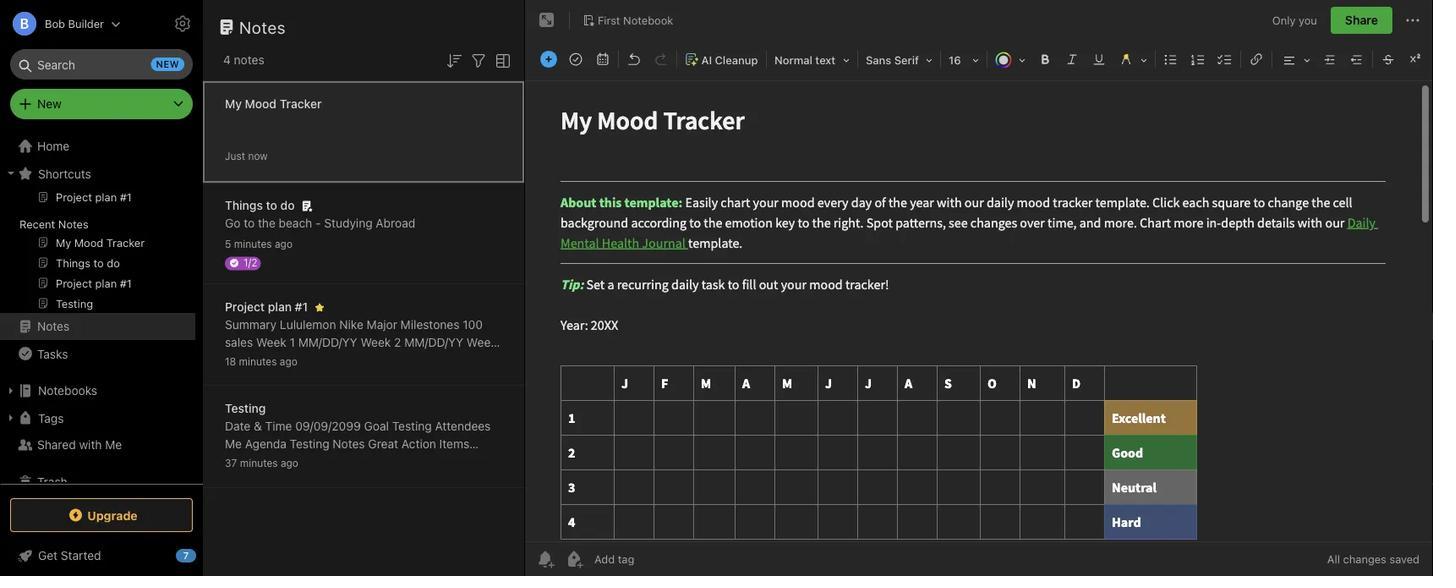 Task type: locate. For each thing, give the bounding box(es) containing it.
More actions field
[[1403, 7, 1424, 34]]

shortcuts
[[38, 166, 91, 180]]

expand note image
[[537, 10, 557, 30]]

5 minutes ago
[[225, 238, 293, 250]]

meeting down assignee
[[225, 472, 269, 486]]

1 vertical spatial notes
[[415, 455, 445, 469]]

notes right recent on the top left of the page
[[58, 217, 89, 230]]

0 horizontal spatial me
[[105, 438, 122, 452]]

serif
[[895, 54, 919, 66]]

1 vertical spatial 5
[[438, 353, 445, 367]]

summary
[[225, 318, 277, 332]]

undo image
[[623, 47, 646, 71]]

0 horizontal spatial to
[[244, 216, 255, 230]]

0 vertical spatial meeting
[[367, 455, 412, 469]]

2 down major
[[394, 335, 401, 349]]

task up 09/09/2099
[[324, 371, 349, 385]]

minutes down the agenda
[[240, 457, 278, 469]]

0 horizontal spatial 1
[[290, 335, 295, 349]]

add tag image
[[564, 549, 584, 569]]

5
[[225, 238, 231, 250], [438, 353, 445, 367]]

0 vertical spatial minutes
[[234, 238, 272, 250]]

notebooks link
[[0, 377, 195, 404]]

notes inside date & time 09/09/2099 goal testing attendees me agenda testing notes great action items assignee status clean up meeting notes send out meeting notes and actio...
[[333, 437, 365, 451]]

normal
[[775, 54, 813, 66]]

3
[[225, 353, 232, 367], [391, 371, 398, 385]]

3 down major
[[391, 371, 398, 385]]

attendees
[[435, 419, 491, 433]]

to right go
[[244, 216, 255, 230]]

0 vertical spatial 5
[[225, 238, 231, 250]]

1 horizontal spatial meeting
[[367, 455, 412, 469]]

bob builder
[[45, 17, 104, 30]]

1 up 09/09/2099
[[316, 371, 321, 385]]

numbered list image
[[1187, 47, 1210, 71]]

Alignment field
[[1275, 47, 1317, 72]]

0 vertical spatial ago
[[275, 238, 293, 250]]

Search text field
[[22, 49, 181, 80]]

0 horizontal spatial notes
[[234, 53, 264, 67]]

notes
[[234, 53, 264, 67], [415, 455, 445, 469], [272, 472, 303, 486]]

just now
[[225, 150, 268, 162]]

task down 18 minutes ago
[[287, 371, 312, 385]]

3 down sales
[[225, 353, 232, 367]]

1 down lululemon
[[290, 335, 295, 349]]

lululemon
[[280, 318, 336, 332]]

4 up my
[[223, 53, 231, 67]]

me down date
[[225, 437, 242, 451]]

2 vertical spatial notes
[[272, 472, 303, 486]]

notes
[[239, 17, 286, 37], [58, 217, 89, 230], [37, 319, 70, 333], [333, 437, 365, 451]]

Account field
[[0, 7, 121, 41]]

37
[[225, 457, 237, 469]]

me
[[225, 437, 242, 451], [105, 438, 122, 452]]

minutes for project plan #1
[[239, 356, 277, 368]]

task left "le..."
[[401, 371, 426, 385]]

2 vertical spatial minutes
[[240, 457, 278, 469]]

View options field
[[489, 49, 513, 71]]

1 horizontal spatial testing
[[290, 437, 330, 451]]

upgrade
[[87, 508, 138, 522]]

my mood tracker
[[225, 97, 322, 111]]

outdent image
[[1346, 47, 1369, 71]]

sales
[[225, 335, 253, 349]]

ago down lululemon
[[280, 356, 298, 368]]

nike
[[339, 318, 364, 332]]

just
[[225, 150, 245, 162]]

expand tags image
[[4, 411, 18, 425]]

studying
[[324, 216, 373, 230]]

home
[[37, 139, 70, 153]]

testing up status
[[290, 437, 330, 451]]

tracker
[[280, 97, 322, 111]]

1 horizontal spatial 5
[[438, 353, 445, 367]]

tags button
[[0, 404, 195, 431]]

1 horizontal spatial 2
[[394, 335, 401, 349]]

minutes
[[234, 238, 272, 250], [239, 356, 277, 368], [240, 457, 278, 469]]

0 horizontal spatial 4
[[223, 53, 231, 67]]

add a reminder image
[[535, 549, 556, 569]]

4 left "le..."
[[429, 371, 437, 385]]

ai cleanup button
[[679, 47, 765, 72]]

0 horizontal spatial 5
[[225, 238, 231, 250]]

2 down the nike
[[352, 371, 359, 385]]

task image
[[564, 47, 588, 71]]

1 vertical spatial testing
[[392, 419, 432, 433]]

recent
[[19, 217, 55, 230]]

calendar event image
[[591, 47, 615, 71]]

to left do
[[266, 198, 277, 212]]

and
[[306, 472, 326, 486]]

mm/dd/yy down lululemon
[[298, 335, 358, 349]]

summary lululemon nike major milestones 100 sales week 1 mm/dd/yy week 2 mm/dd/yy week 3 mm/dd/yy week 4 mm/dd/yy week 5 mm/dd/yy task 1 task 2 task 3 task 4 le...
[[225, 318, 497, 385]]

1 horizontal spatial 1
[[316, 371, 321, 385]]

project plan #1
[[225, 300, 308, 314]]

strikethrough image
[[1377, 47, 1401, 71]]

Add filters field
[[469, 49, 489, 71]]

notes up mood
[[234, 53, 264, 67]]

agenda
[[245, 437, 287, 451]]

beach
[[279, 216, 312, 230]]

ago
[[275, 238, 293, 250], [280, 356, 298, 368], [281, 457, 299, 469]]

started
[[61, 549, 101, 562]]

1 horizontal spatial to
[[266, 198, 277, 212]]

date
[[225, 419, 251, 433]]

to for go
[[244, 216, 255, 230]]

testing
[[225, 401, 266, 415], [392, 419, 432, 433], [290, 437, 330, 451]]

week down milestones
[[404, 353, 435, 367]]

changes
[[1344, 553, 1387, 565]]

ago down beach on the left top
[[275, 238, 293, 250]]

09/09/2099
[[295, 419, 361, 433]]

0 vertical spatial testing
[[225, 401, 266, 415]]

tree
[[0, 133, 203, 506]]

&
[[254, 419, 262, 433]]

all changes saved
[[1328, 553, 1420, 565]]

cleanup
[[715, 54, 758, 66]]

only
[[1273, 14, 1296, 26]]

1 vertical spatial minutes
[[239, 356, 277, 368]]

notes up 4 notes at the left top of the page
[[239, 17, 286, 37]]

1 horizontal spatial me
[[225, 437, 242, 451]]

upgrade button
[[10, 498, 193, 532]]

out
[[480, 455, 498, 469]]

0 horizontal spatial testing
[[225, 401, 266, 415]]

notes down status
[[272, 472, 303, 486]]

meeting
[[367, 455, 412, 469], [225, 472, 269, 486]]

to for things
[[266, 198, 277, 212]]

notes up up
[[333, 437, 365, 451]]

1 vertical spatial to
[[244, 216, 255, 230]]

0 horizontal spatial 3
[[225, 353, 232, 367]]

1/2
[[244, 257, 258, 269]]

bulleted list image
[[1160, 47, 1183, 71]]

testing up date
[[225, 401, 266, 415]]

things to do
[[225, 198, 295, 212]]

0 vertical spatial 4
[[223, 53, 231, 67]]

minutes up 1/2
[[234, 238, 272, 250]]

notes down 'action'
[[415, 455, 445, 469]]

underline image
[[1088, 47, 1111, 71]]

recent notes group
[[0, 187, 195, 320]]

builder
[[68, 17, 104, 30]]

great
[[368, 437, 398, 451]]

minutes down sales
[[239, 356, 277, 368]]

superscript image
[[1404, 47, 1428, 71]]

4 down lululemon
[[331, 353, 339, 367]]

go to the beach - studying abroad
[[225, 216, 416, 230]]

get started
[[38, 549, 101, 562]]

week down lululemon
[[298, 353, 328, 367]]

shared with me
[[37, 438, 122, 452]]

mm/dd/yy
[[298, 335, 358, 349], [404, 335, 464, 349], [235, 353, 295, 367], [342, 353, 401, 367], [225, 371, 284, 385]]

5 up "le..."
[[438, 353, 445, 367]]

0 horizontal spatial meeting
[[225, 472, 269, 486]]

clean
[[316, 455, 347, 469]]

0 vertical spatial to
[[266, 198, 277, 212]]

1 vertical spatial 2
[[352, 371, 359, 385]]

1 vertical spatial 3
[[391, 371, 398, 385]]

4
[[223, 53, 231, 67], [331, 353, 339, 367], [429, 371, 437, 385]]

go
[[225, 216, 241, 230]]

2 vertical spatial testing
[[290, 437, 330, 451]]

you
[[1299, 14, 1318, 26]]

2 horizontal spatial testing
[[392, 419, 432, 433]]

1 vertical spatial ago
[[280, 356, 298, 368]]

2 horizontal spatial 4
[[429, 371, 437, 385]]

mood
[[245, 97, 277, 111]]

1 vertical spatial 1
[[316, 371, 321, 385]]

notes up tasks
[[37, 319, 70, 333]]

week
[[256, 335, 287, 349], [361, 335, 391, 349], [467, 335, 497, 349], [298, 353, 328, 367], [404, 353, 435, 367]]

#1
[[295, 300, 308, 314]]

meeting down great
[[367, 455, 412, 469]]

ago down the agenda
[[281, 457, 299, 469]]

task up goal
[[362, 371, 387, 385]]

me right with
[[105, 438, 122, 452]]

testing up 'action'
[[392, 419, 432, 433]]

2 vertical spatial ago
[[281, 457, 299, 469]]

1 vertical spatial 4
[[331, 353, 339, 367]]

up
[[350, 455, 364, 469]]

tasks
[[37, 347, 68, 361]]

3 task from the left
[[362, 371, 387, 385]]

to
[[266, 198, 277, 212], [244, 216, 255, 230]]

checklist image
[[1214, 47, 1237, 71]]

5 down go
[[225, 238, 231, 250]]



Task type: vqa. For each thing, say whether or not it's contained in the screenshot.
Find
no



Task type: describe. For each thing, give the bounding box(es) containing it.
notes inside group
[[58, 217, 89, 230]]

only you
[[1273, 14, 1318, 26]]

-
[[316, 216, 321, 230]]

action
[[402, 437, 436, 451]]

saved
[[1390, 553, 1420, 565]]

home link
[[0, 133, 203, 160]]

add filters image
[[469, 51, 489, 71]]

notebook
[[623, 14, 674, 26]]

all
[[1328, 553, 1341, 565]]

Add tag field
[[593, 552, 720, 566]]

click to collapse image
[[197, 545, 209, 565]]

expand notebooks image
[[4, 384, 18, 398]]

Heading level field
[[769, 47, 856, 72]]

assignee
[[225, 455, 275, 469]]

project
[[225, 300, 265, 314]]

0 vertical spatial notes
[[234, 53, 264, 67]]

settings image
[[173, 14, 193, 34]]

ai
[[702, 54, 712, 66]]

mm/dd/yy down major
[[342, 353, 401, 367]]

100
[[463, 318, 483, 332]]

recent notes
[[19, 217, 89, 230]]

2 vertical spatial 4
[[429, 371, 437, 385]]

1 horizontal spatial notes
[[272, 472, 303, 486]]

now
[[248, 150, 268, 162]]

note window element
[[525, 0, 1434, 576]]

1 task from the left
[[287, 371, 312, 385]]

things
[[225, 198, 263, 212]]

do
[[280, 198, 295, 212]]

me inside date & time 09/09/2099 goal testing attendees me agenda testing notes great action items assignee status clean up meeting notes send out meeting notes and actio...
[[225, 437, 242, 451]]

Font family field
[[860, 47, 939, 72]]

share button
[[1331, 7, 1393, 34]]

ago for testing
[[281, 457, 299, 469]]

more actions image
[[1403, 10, 1424, 30]]

Note Editor text field
[[525, 81, 1434, 541]]

4 notes
[[223, 53, 264, 67]]

date & time 09/09/2099 goal testing attendees me agenda testing notes great action items assignee status clean up meeting notes send out meeting notes and actio...
[[225, 419, 498, 486]]

insert link image
[[1245, 47, 1269, 71]]

week down major
[[361, 335, 391, 349]]

Highlight field
[[1113, 47, 1154, 72]]

indent image
[[1319, 47, 1342, 71]]

abroad
[[376, 216, 416, 230]]

7
[[183, 550, 189, 561]]

the
[[258, 216, 276, 230]]

with
[[79, 438, 102, 452]]

actio...
[[330, 472, 367, 486]]

time
[[265, 419, 292, 433]]

0 horizontal spatial 2
[[352, 371, 359, 385]]

first notebook button
[[577, 8, 679, 32]]

week up 18 minutes ago
[[256, 335, 287, 349]]

new
[[156, 59, 179, 70]]

37 minutes ago
[[225, 457, 299, 469]]

new
[[37, 97, 62, 111]]

Insert field
[[536, 47, 562, 71]]

text
[[816, 54, 836, 66]]

notes link
[[0, 313, 195, 340]]

italic image
[[1061, 47, 1084, 71]]

send
[[449, 455, 477, 469]]

2 horizontal spatial notes
[[415, 455, 445, 469]]

5 inside 'summary lululemon nike major milestones 100 sales week 1 mm/dd/yy week 2 mm/dd/yy week 3 mm/dd/yy week 4 mm/dd/yy week 5 mm/dd/yy task 1 task 2 task 3 task 4 le...'
[[438, 353, 445, 367]]

shortcuts button
[[0, 160, 195, 187]]

items
[[440, 437, 470, 451]]

status
[[278, 455, 313, 469]]

share
[[1346, 13, 1379, 27]]

mm/dd/yy down milestones
[[404, 335, 464, 349]]

shared with me link
[[0, 431, 195, 458]]

le...
[[440, 371, 463, 385]]

trash
[[37, 475, 67, 489]]

goal
[[364, 419, 389, 433]]

bold image
[[1034, 47, 1057, 71]]

16
[[949, 54, 961, 66]]

mm/dd/yy down sales
[[235, 353, 295, 367]]

Sort options field
[[444, 49, 464, 71]]

bob
[[45, 17, 65, 30]]

sans serif
[[866, 54, 919, 66]]

shared
[[37, 438, 76, 452]]

4 task from the left
[[401, 371, 426, 385]]

1 vertical spatial meeting
[[225, 472, 269, 486]]

1 horizontal spatial 3
[[391, 371, 398, 385]]

first notebook
[[598, 14, 674, 26]]

notebooks
[[38, 384, 97, 398]]

new button
[[10, 89, 193, 119]]

18 minutes ago
[[225, 356, 298, 368]]

major
[[367, 318, 397, 332]]

mm/dd/yy down 18 minutes ago
[[225, 371, 284, 385]]

0 vertical spatial 3
[[225, 353, 232, 367]]

ai cleanup
[[702, 54, 758, 66]]

my
[[225, 97, 242, 111]]

plan
[[268, 300, 292, 314]]

tree containing home
[[0, 133, 203, 506]]

first
[[598, 14, 620, 26]]

me inside tree
[[105, 438, 122, 452]]

new search field
[[22, 49, 184, 80]]

sans
[[866, 54, 892, 66]]

Font color field
[[990, 47, 1032, 72]]

0 vertical spatial 1
[[290, 335, 295, 349]]

tags
[[38, 411, 64, 425]]

trash link
[[0, 469, 195, 496]]

Help and Learning task checklist field
[[0, 542, 203, 569]]

2 task from the left
[[324, 371, 349, 385]]

Font size field
[[943, 47, 985, 72]]

ago for project plan #1
[[280, 356, 298, 368]]

milestones
[[401, 318, 460, 332]]

minutes for testing
[[240, 457, 278, 469]]

18
[[225, 356, 236, 368]]

0 vertical spatial 2
[[394, 335, 401, 349]]

normal text
[[775, 54, 836, 66]]

tasks button
[[0, 340, 195, 367]]

1 horizontal spatial 4
[[331, 353, 339, 367]]

week down 100
[[467, 335, 497, 349]]



